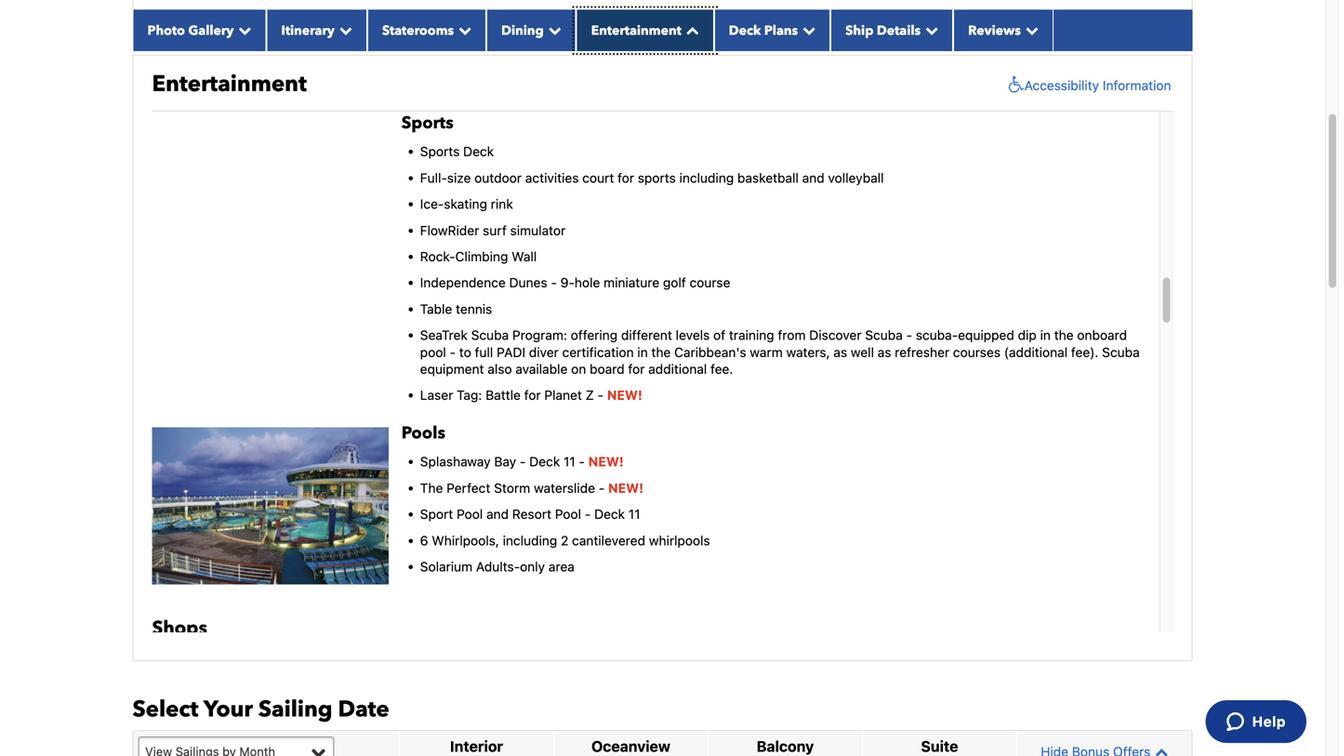 Task type: vqa. For each thing, say whether or not it's contained in the screenshot.
for to the middle
yes



Task type: locate. For each thing, give the bounding box(es) containing it.
seatrek
[[420, 328, 468, 343]]

chevron down image left itinerary
[[234, 24, 252, 37]]

for
[[618, 170, 635, 186], [628, 361, 645, 377], [524, 388, 541, 403]]

2 pool from the left
[[555, 507, 581, 522]]

2 horizontal spatial chevron down image
[[1021, 24, 1039, 37]]

and
[[803, 170, 825, 186], [487, 507, 509, 522]]

waterslide
[[534, 480, 595, 496]]

outdoor
[[475, 170, 522, 186]]

chevron down image inside the photo gallery 'dropdown button'
[[234, 24, 252, 37]]

chevron down image left ship
[[798, 24, 816, 37]]

for down available
[[524, 388, 541, 403]]

accessibility
[[1025, 78, 1100, 93]]

1 vertical spatial in
[[638, 344, 648, 360]]

information
[[1103, 78, 1172, 93]]

the
[[1055, 328, 1074, 343], [652, 344, 671, 360]]

whirlpools,
[[432, 533, 500, 548]]

0 horizontal spatial scuba
[[471, 328, 509, 343]]

- up refresher
[[907, 328, 913, 343]]

gallery
[[188, 22, 234, 39]]

deck left plans
[[729, 22, 761, 39]]

details
[[877, 22, 921, 39]]

pool
[[457, 507, 483, 522], [555, 507, 581, 522]]

laser tag: battle for planet z - new!
[[420, 388, 643, 403]]

0 horizontal spatial the
[[652, 344, 671, 360]]

the down different at the top of the page
[[652, 344, 671, 360]]

- right z
[[598, 388, 604, 403]]

0 horizontal spatial chevron up image
[[682, 24, 699, 37]]

1 horizontal spatial chevron up image
[[1151, 746, 1169, 756]]

chevron down image for photo gallery
[[234, 24, 252, 37]]

wheelchair image
[[1004, 76, 1025, 94]]

3 chevron down image from the left
[[454, 24, 472, 37]]

0 vertical spatial and
[[803, 170, 825, 186]]

0 horizontal spatial as
[[834, 344, 848, 360]]

chevron down image
[[798, 24, 816, 37], [921, 24, 939, 37], [1021, 24, 1039, 37]]

0 horizontal spatial 11
[[564, 454, 576, 470]]

laser
[[420, 388, 453, 403]]

photo
[[147, 22, 185, 39]]

chevron down image for details
[[921, 24, 939, 37]]

waters,
[[787, 344, 830, 360]]

tag:
[[457, 388, 482, 403]]

1 horizontal spatial entertainment
[[591, 22, 682, 39]]

itinerary
[[281, 22, 335, 39]]

chevron down image up wheelchair icon
[[1021, 24, 1039, 37]]

chevron down image left the dining
[[454, 24, 472, 37]]

2
[[561, 533, 569, 548]]

scuba up full
[[471, 328, 509, 343]]

new! down board
[[607, 388, 643, 403]]

independence dunes - 9-hole miniature golf course
[[420, 275, 731, 290]]

chevron down image
[[234, 24, 252, 37], [335, 24, 352, 37], [454, 24, 472, 37], [544, 24, 562, 37]]

splashaway bay - deck 11 - new!
[[420, 454, 624, 470]]

1 chevron down image from the left
[[234, 24, 252, 37]]

chevron down image left staterooms
[[335, 24, 352, 37]]

deck inside "dropdown button"
[[729, 22, 761, 39]]

deck plans button
[[714, 10, 831, 51]]

0 vertical spatial 11
[[564, 454, 576, 470]]

0 vertical spatial entertainment
[[591, 22, 682, 39]]

the
[[420, 480, 443, 496]]

chevron up image
[[682, 24, 699, 37], [1151, 746, 1169, 756]]

new! up waterslide
[[589, 454, 624, 470]]

6
[[420, 533, 428, 548]]

sports for sports deck
[[420, 144, 460, 159]]

area
[[549, 559, 575, 575]]

0 vertical spatial the
[[1055, 328, 1074, 343]]

1 horizontal spatial as
[[878, 344, 892, 360]]

1 horizontal spatial 11
[[629, 507, 641, 522]]

chevron down image left reviews
[[921, 24, 939, 37]]

hole
[[575, 275, 600, 290]]

1 vertical spatial including
[[503, 533, 558, 548]]

offering
[[571, 328, 618, 343]]

dining button
[[487, 10, 577, 51]]

0 horizontal spatial entertainment
[[152, 69, 307, 99]]

deck
[[729, 22, 761, 39], [463, 144, 494, 159], [530, 454, 560, 470], [595, 507, 625, 522]]

as right well
[[878, 344, 892, 360]]

for right the court on the left of page
[[618, 170, 635, 186]]

3 chevron down image from the left
[[1021, 24, 1039, 37]]

main content containing entertainment
[[123, 0, 1203, 756]]

chevron down image inside dining dropdown button
[[544, 24, 562, 37]]

scuba down onboard
[[1103, 344, 1140, 360]]

cantilevered
[[572, 533, 646, 548]]

11 up waterslide
[[564, 454, 576, 470]]

chevron down image inside staterooms dropdown button
[[454, 24, 472, 37]]

dip
[[1018, 328, 1037, 343]]

0 horizontal spatial and
[[487, 507, 509, 522]]

z
[[586, 388, 594, 403]]

1 horizontal spatial in
[[1041, 328, 1051, 343]]

different
[[621, 328, 673, 343]]

accessibility information
[[1025, 78, 1172, 93]]

and left volleyball
[[803, 170, 825, 186]]

chevron down image inside ship details dropdown button
[[921, 24, 939, 37]]

sports up sports deck
[[402, 111, 454, 134]]

table tennis
[[420, 301, 492, 317]]

1 vertical spatial entertainment
[[152, 69, 307, 99]]

pool up "6 whirlpools, including 2 cantilevered whirlpools"
[[555, 507, 581, 522]]

for inside seatrek scuba program: offering different levels of training from discover scuba - scuba-equipped dip in the onboard pool - to full padi diver certification in the caribbean's warm waters, as well as refresher courses (additional fee). scuba equipment also available on board for additional fee.
[[628, 361, 645, 377]]

volleyball
[[828, 170, 884, 186]]

0 horizontal spatial pool
[[457, 507, 483, 522]]

chevron down image inside itinerary dropdown button
[[335, 24, 352, 37]]

sports
[[402, 111, 454, 134], [420, 144, 460, 159]]

11
[[564, 454, 576, 470], [629, 507, 641, 522]]

- right waterslide
[[599, 480, 605, 496]]

0 vertical spatial in
[[1041, 328, 1051, 343]]

0 horizontal spatial chevron down image
[[798, 24, 816, 37]]

fee).
[[1072, 344, 1099, 360]]

1 horizontal spatial the
[[1055, 328, 1074, 343]]

2 vertical spatial for
[[524, 388, 541, 403]]

and down storm at bottom left
[[487, 507, 509, 522]]

chevron down image left entertainment dropdown button
[[544, 24, 562, 37]]

2 chevron down image from the left
[[335, 24, 352, 37]]

4 chevron down image from the left
[[544, 24, 562, 37]]

whirlpools
[[649, 533, 711, 548]]

dining
[[502, 22, 544, 39]]

accessibility information link
[[1004, 76, 1172, 94]]

the up fee).
[[1055, 328, 1074, 343]]

new! up cantilevered
[[608, 480, 644, 496]]

select
[[133, 694, 199, 725]]

2 chevron down image from the left
[[921, 24, 939, 37]]

scuba up well
[[866, 328, 903, 343]]

- up waterslide
[[579, 454, 585, 470]]

ice-skating rink
[[420, 196, 513, 212]]

0 vertical spatial including
[[680, 170, 734, 186]]

1 vertical spatial for
[[628, 361, 645, 377]]

1 horizontal spatial chevron down image
[[921, 24, 939, 37]]

fee.
[[711, 361, 733, 377]]

1 horizontal spatial including
[[680, 170, 734, 186]]

1 vertical spatial the
[[652, 344, 671, 360]]

flowrider
[[420, 223, 479, 238]]

sports
[[638, 170, 676, 186]]

1 chevron down image from the left
[[798, 24, 816, 37]]

as down discover
[[834, 344, 848, 360]]

2 vertical spatial new!
[[608, 480, 644, 496]]

1 horizontal spatial pool
[[555, 507, 581, 522]]

including right sports
[[680, 170, 734, 186]]

courses
[[954, 344, 1001, 360]]

0 vertical spatial sports
[[402, 111, 454, 134]]

main content
[[123, 0, 1203, 756]]

climbing
[[456, 249, 508, 264]]

1 vertical spatial sports
[[420, 144, 460, 159]]

including down sport pool and resort pool - deck 11
[[503, 533, 558, 548]]

deck plans
[[729, 22, 798, 39]]

2 horizontal spatial scuba
[[1103, 344, 1140, 360]]

1 vertical spatial chevron up image
[[1151, 746, 1169, 756]]

for right board
[[628, 361, 645, 377]]

chevron down image inside deck plans "dropdown button"
[[798, 24, 816, 37]]

basketball
[[738, 170, 799, 186]]

equipment
[[420, 361, 484, 377]]

sports up full-
[[420, 144, 460, 159]]

sports for sports
[[402, 111, 454, 134]]

flowrider surf simulator
[[420, 223, 566, 238]]

0 vertical spatial chevron up image
[[682, 24, 699, 37]]

chevron down image inside the 'reviews' dropdown button
[[1021, 24, 1039, 37]]

in down different at the top of the page
[[638, 344, 648, 360]]

itinerary button
[[266, 10, 367, 51]]

1 vertical spatial 11
[[629, 507, 641, 522]]

in right dip
[[1041, 328, 1051, 343]]

sailing
[[259, 694, 333, 725]]

reviews button
[[954, 10, 1054, 51]]

chevron down image for itinerary
[[335, 24, 352, 37]]

pool down perfect
[[457, 507, 483, 522]]

11 up cantilevered
[[629, 507, 641, 522]]



Task type: describe. For each thing, give the bounding box(es) containing it.
additional
[[649, 361, 707, 377]]

solarium
[[420, 559, 473, 575]]

shops
[[152, 616, 207, 641]]

pools
[[402, 422, 446, 445]]

interior
[[450, 738, 503, 755]]

- left 9-
[[551, 275, 557, 290]]

chevron down image for dining
[[544, 24, 562, 37]]

full-
[[420, 170, 447, 186]]

1 as from the left
[[834, 344, 848, 360]]

deck up cantilevered
[[595, 507, 625, 522]]

battle
[[486, 388, 521, 403]]

caribbean's
[[675, 344, 747, 360]]

deck up the perfect storm waterslide - new!
[[530, 454, 560, 470]]

entertainment button
[[577, 10, 714, 51]]

adults-
[[476, 559, 520, 575]]

levels
[[676, 328, 710, 343]]

- up cantilevered
[[585, 507, 591, 522]]

well
[[851, 344, 874, 360]]

storm
[[494, 480, 531, 496]]

sports deck
[[420, 144, 494, 159]]

0 horizontal spatial in
[[638, 344, 648, 360]]

1 horizontal spatial and
[[803, 170, 825, 186]]

rink
[[491, 196, 513, 212]]

wall
[[512, 249, 537, 264]]

- left to
[[450, 344, 456, 360]]

also
[[488, 361, 512, 377]]

table
[[420, 301, 452, 317]]

full
[[475, 344, 493, 360]]

staterooms
[[382, 22, 454, 39]]

diver
[[529, 344, 559, 360]]

photo gallery button
[[133, 10, 266, 51]]

activities
[[525, 170, 579, 186]]

the perfect storm waterslide - new!
[[420, 480, 644, 496]]

scuba-
[[916, 328, 958, 343]]

on
[[571, 361, 586, 377]]

2 as from the left
[[878, 344, 892, 360]]

bay
[[494, 454, 517, 470]]

9-
[[561, 275, 575, 290]]

surf
[[483, 223, 507, 238]]

refresher
[[895, 344, 950, 360]]

size
[[447, 170, 471, 186]]

select your sailing date
[[133, 694, 390, 725]]

discover
[[810, 328, 862, 343]]

miniature
[[604, 275, 660, 290]]

solarium adults-only area
[[420, 559, 575, 575]]

ship
[[846, 22, 874, 39]]

rock-
[[420, 249, 456, 264]]

only
[[520, 559, 545, 575]]

ice-
[[420, 196, 444, 212]]

onboard
[[1078, 328, 1128, 343]]

board
[[590, 361, 625, 377]]

full-size outdoor activities court for sports including basketball and volleyball
[[420, 170, 884, 186]]

deck up the outdoor
[[463, 144, 494, 159]]

chevron down image for plans
[[798, 24, 816, 37]]

training
[[729, 328, 775, 343]]

skating
[[444, 196, 487, 212]]

ship details button
[[831, 10, 954, 51]]

entertainment inside dropdown button
[[591, 22, 682, 39]]

0 vertical spatial for
[[618, 170, 635, 186]]

your
[[204, 694, 253, 725]]

1 vertical spatial and
[[487, 507, 509, 522]]

1 pool from the left
[[457, 507, 483, 522]]

6 whirlpools, including 2 cantilevered whirlpools
[[420, 533, 711, 548]]

from
[[778, 328, 806, 343]]

of
[[714, 328, 726, 343]]

1 horizontal spatial scuba
[[866, 328, 903, 343]]

court
[[583, 170, 614, 186]]

resort
[[513, 507, 552, 522]]

photo gallery
[[147, 22, 234, 39]]

equipped
[[958, 328, 1015, 343]]

program:
[[513, 328, 568, 343]]

splashaway
[[420, 454, 491, 470]]

plans
[[765, 22, 798, 39]]

simulator
[[510, 223, 566, 238]]

(additional
[[1005, 344, 1068, 360]]

course
[[690, 275, 731, 290]]

chevron up image inside entertainment dropdown button
[[682, 24, 699, 37]]

0 vertical spatial new!
[[607, 388, 643, 403]]

certification
[[563, 344, 634, 360]]

staterooms button
[[367, 10, 487, 51]]

seatrek scuba program: offering different levels of training from discover scuba - scuba-equipped dip in the onboard pool - to full padi diver certification in the caribbean's warm waters, as well as refresher courses (additional fee). scuba equipment also available on board for additional fee.
[[420, 328, 1140, 377]]

dunes
[[509, 275, 548, 290]]

reviews
[[969, 22, 1021, 39]]

rock-climbing wall
[[420, 249, 537, 264]]

padi
[[497, 344, 526, 360]]

- right the bay
[[520, 454, 526, 470]]

1 vertical spatial new!
[[589, 454, 624, 470]]

planet
[[545, 388, 582, 403]]

independence
[[420, 275, 506, 290]]

tennis
[[456, 301, 492, 317]]

chevron down image for staterooms
[[454, 24, 472, 37]]

oceanview
[[592, 738, 671, 755]]

suite
[[921, 738, 959, 755]]

0 horizontal spatial including
[[503, 533, 558, 548]]



